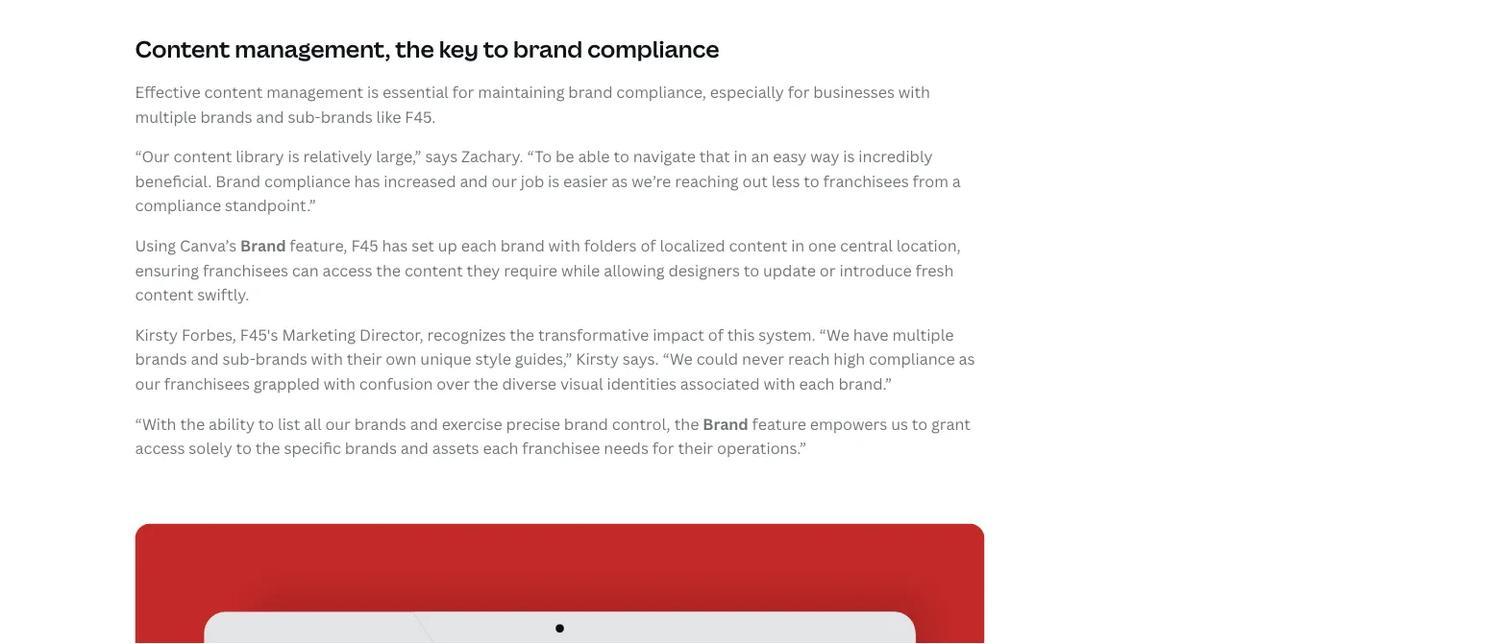 Task type: vqa. For each thing, say whether or not it's contained in the screenshot.
See all related to Planning
no



Task type: locate. For each thing, give the bounding box(es) containing it.
and
[[256, 106, 284, 127], [460, 171, 488, 191], [191, 349, 219, 370], [410, 414, 438, 434], [401, 438, 429, 459]]

library
[[236, 146, 284, 167]]

allowing
[[604, 260, 665, 281]]

multiple inside the kirsty forbes, f45's marketing director, recognizes the transformative impact of this system. "we have multiple brands and sub-brands with their own unique style guides," kirsty says. "we could never reach high compliance as our franchisees grappled with confusion over the diverse visual identities associated with each brand."
[[892, 324, 954, 345]]

multiple down effective
[[135, 106, 197, 127]]

0 vertical spatial franchisees
[[823, 171, 909, 191]]

in left an
[[734, 146, 748, 167]]

content
[[204, 81, 263, 102], [173, 146, 232, 167], [729, 235, 787, 256], [405, 260, 463, 281], [135, 284, 194, 305]]

with inside 'effective content management is essential for maintaining brand compliance, especially for businesses with multiple brands and sub-brands like f45.'
[[898, 81, 930, 102]]

to down ability
[[236, 438, 252, 459]]

0 vertical spatial "we
[[819, 324, 850, 345]]

1 horizontal spatial for
[[652, 438, 674, 459]]

and inside "our content library is relatively large," says zachary. "to be able to navigate that in an easy way is incredibly beneficial. brand compliance has increased and our job is easier as we're reaching out less to franchisees from a compliance standpoint."
[[460, 171, 488, 191]]

for inside the feature empowers us to grant access solely to the specific brands and assets each franchisee needs for their operations."
[[652, 438, 674, 459]]

"we down impact
[[663, 349, 693, 370]]

0 horizontal spatial access
[[135, 438, 185, 459]]

in left one
[[791, 235, 805, 256]]

brand down the standpoint."
[[240, 235, 286, 256]]

brands down confusion
[[354, 414, 406, 434]]

for
[[452, 81, 474, 102], [788, 81, 810, 102], [652, 438, 674, 459]]

1 vertical spatial their
[[678, 438, 713, 459]]

of up "could"
[[708, 324, 724, 345]]

the down the style
[[474, 374, 498, 394]]

1 vertical spatial as
[[959, 349, 975, 370]]

forbes,
[[182, 324, 236, 345]]

feature empowers us to grant access solely to the specific brands and assets each franchisee needs for their operations."
[[135, 414, 971, 459]]

each inside the kirsty forbes, f45's marketing director, recognizes the transformative impact of this system. "we have multiple brands and sub-brands with their own unique style guides," kirsty says. "we could never reach high compliance as our franchisees grappled with confusion over the diverse visual identities associated with each brand."
[[799, 374, 835, 394]]

zachary.
[[461, 146, 524, 167]]

1 horizontal spatial access
[[322, 260, 372, 281]]

the up the "solely"
[[180, 414, 205, 434]]

one
[[808, 235, 836, 256]]

with down marketing
[[311, 349, 343, 370]]

1 horizontal spatial has
[[382, 235, 408, 256]]

0 horizontal spatial for
[[452, 81, 474, 102]]

"our content library is relatively large," says zachary. "to be able to navigate that in an easy way is incredibly beneficial. brand compliance has increased and our job is easier as we're reaching out less to franchisees from a compliance standpoint."
[[135, 146, 961, 216]]

0 vertical spatial their
[[347, 349, 382, 370]]

1 horizontal spatial multiple
[[892, 324, 954, 345]]

1 vertical spatial kirsty
[[576, 349, 619, 370]]

a
[[952, 171, 961, 191]]

sub- down management in the top left of the page
[[288, 106, 321, 127]]

to left update
[[744, 260, 760, 281]]

compliance down relatively
[[264, 171, 351, 191]]

is right job in the top left of the page
[[548, 171, 560, 191]]

franchisees down the incredibly at the right top of the page
[[823, 171, 909, 191]]

1 horizontal spatial their
[[678, 438, 713, 459]]

brand up able
[[568, 81, 613, 102]]

0 vertical spatial access
[[322, 260, 372, 281]]

1 horizontal spatial of
[[708, 324, 724, 345]]

able
[[578, 146, 610, 167]]

franchisees up ability
[[164, 374, 250, 394]]

each up they
[[461, 235, 497, 256]]

never
[[742, 349, 784, 370]]

brand up require
[[500, 235, 545, 256]]

associated
[[680, 374, 760, 394]]

management,
[[235, 33, 391, 64]]

compliance down have
[[869, 349, 955, 370]]

be
[[556, 146, 574, 167]]

as up grant
[[959, 349, 975, 370]]

job
[[521, 171, 544, 191]]

an
[[751, 146, 769, 167]]

1 vertical spatial multiple
[[892, 324, 954, 345]]

large,"
[[376, 146, 422, 167]]

"we up high
[[819, 324, 850, 345]]

access down "with
[[135, 438, 185, 459]]

the down list
[[256, 438, 280, 459]]

to left list
[[258, 414, 274, 434]]

0 vertical spatial kirsty
[[135, 324, 178, 345]]

0 vertical spatial multiple
[[135, 106, 197, 127]]

increased
[[384, 171, 456, 191]]

1 vertical spatial in
[[791, 235, 805, 256]]

each inside the feature empowers us to grant access solely to the specific brands and assets each franchisee needs for their operations."
[[483, 438, 518, 459]]

brand inside 'effective content management is essential for maintaining brand compliance, especially for businesses with multiple brands and sub-brands like f45.'
[[568, 81, 613, 102]]

has down relatively
[[354, 171, 380, 191]]

in inside feature, f45 has set up each brand with folders of localized content in one central location, ensuring franchisees can access the content they require while allowing designers to update or introduce fresh content swiftly.
[[791, 235, 805, 256]]

exercise
[[442, 414, 502, 434]]

each down exercise
[[483, 438, 518, 459]]

brands down forbes,
[[135, 349, 187, 370]]

is right library
[[288, 146, 300, 167]]

2 horizontal spatial our
[[492, 171, 517, 191]]

multiple right have
[[892, 324, 954, 345]]

brand inside "our content library is relatively large," says zachary. "to be able to navigate that in an easy way is incredibly beneficial. brand compliance has increased and our job is easier as we're reaching out less to franchisees from a compliance standpoint."
[[216, 171, 261, 191]]

and up library
[[256, 106, 284, 127]]

1 horizontal spatial sub-
[[288, 106, 321, 127]]

0 horizontal spatial has
[[354, 171, 380, 191]]

the down f45
[[376, 260, 401, 281]]

and down "with the ability to list all our brands and exercise precise brand control, the brand
[[401, 438, 429, 459]]

compliance inside the kirsty forbes, f45's marketing director, recognizes the transformative impact of this system. "we have multiple brands and sub-brands with their own unique style guides," kirsty says. "we could never reach high compliance as our franchisees grappled with confusion over the diverse visual identities associated with each brand."
[[869, 349, 955, 370]]

of up allowing
[[641, 235, 656, 256]]

0 horizontal spatial sub-
[[222, 349, 255, 370]]

for down control,
[[652, 438, 674, 459]]

0 vertical spatial in
[[734, 146, 748, 167]]

grappled
[[254, 374, 320, 394]]

sub- down f45's
[[222, 349, 255, 370]]

0 vertical spatial as
[[612, 171, 628, 191]]

content right effective
[[204, 81, 263, 102]]

over
[[437, 374, 470, 394]]

to inside feature, f45 has set up each brand with folders of localized content in one central location, ensuring franchisees can access the content they require while allowing designers to update or introduce fresh content swiftly.
[[744, 260, 760, 281]]

access inside feature, f45 has set up each brand with folders of localized content in one central location, ensuring franchisees can access the content they require while allowing designers to update or introduce fresh content swiftly.
[[322, 260, 372, 281]]

designers
[[669, 260, 740, 281]]

brands right specific
[[345, 438, 397, 459]]

content up "beneficial."
[[173, 146, 232, 167]]

businesses
[[813, 81, 895, 102]]

franchisees inside "our content library is relatively large," says zachary. "to be able to navigate that in an easy way is incredibly beneficial. brand compliance has increased and our job is easier as we're reaching out less to franchisees from a compliance standpoint."
[[823, 171, 909, 191]]

1 horizontal spatial as
[[959, 349, 975, 370]]

key
[[439, 33, 479, 64]]

own
[[386, 349, 417, 370]]

the inside feature, f45 has set up each brand with folders of localized content in one central location, ensuring franchisees can access the content they require while allowing designers to update or introduce fresh content swiftly.
[[376, 260, 401, 281]]

0 horizontal spatial our
[[135, 374, 160, 394]]

0 horizontal spatial in
[[734, 146, 748, 167]]

brand down library
[[216, 171, 261, 191]]

kirsty left forbes,
[[135, 324, 178, 345]]

and down forbes,
[[191, 349, 219, 370]]

our
[[492, 171, 517, 191], [135, 374, 160, 394], [325, 414, 351, 434]]

0 vertical spatial sub-
[[288, 106, 321, 127]]

is up like
[[367, 81, 379, 102]]

as left we're
[[612, 171, 628, 191]]

1 horizontal spatial in
[[791, 235, 805, 256]]

1 vertical spatial sub-
[[222, 349, 255, 370]]

of inside the kirsty forbes, f45's marketing director, recognizes the transformative impact of this system. "we have multiple brands and sub-brands with their own unique style guides," kirsty says. "we could never reach high compliance as our franchisees grappled with confusion over the diverse visual identities associated with each brand."
[[708, 324, 724, 345]]

style
[[475, 349, 511, 370]]

"to
[[527, 146, 552, 167]]

and inside the feature empowers us to grant access solely to the specific brands and assets each franchisee needs for their operations."
[[401, 438, 429, 459]]

content inside 'effective content management is essential for maintaining brand compliance, especially for businesses with multiple brands and sub-brands like f45.'
[[204, 81, 263, 102]]

0 vertical spatial each
[[461, 235, 497, 256]]

brand
[[513, 33, 583, 64], [568, 81, 613, 102], [500, 235, 545, 256], [564, 414, 608, 434]]

of inside feature, f45 has set up each brand with folders of localized content in one central location, ensuring franchisees can access the content they require while allowing designers to update or introduce fresh content swiftly.
[[641, 235, 656, 256]]

0 vertical spatial brand
[[216, 171, 261, 191]]

our inside the kirsty forbes, f45's marketing director, recognizes the transformative impact of this system. "we have multiple brands and sub-brands with their own unique style guides," kirsty says. "we could never reach high compliance as our franchisees grappled with confusion over the diverse visual identities associated with each brand."
[[135, 374, 160, 394]]

their inside the feature empowers us to grant access solely to the specific brands and assets each franchisee needs for their operations."
[[678, 438, 713, 459]]

0 horizontal spatial their
[[347, 349, 382, 370]]

compliance
[[587, 33, 720, 64], [264, 171, 351, 191], [135, 195, 221, 216], [869, 349, 955, 370]]

multiple inside 'effective content management is essential for maintaining brand compliance, especially for businesses with multiple brands and sub-brands like f45.'
[[135, 106, 197, 127]]

all
[[304, 414, 322, 434]]

content down ensuring
[[135, 284, 194, 305]]

the right control,
[[674, 414, 699, 434]]

in inside "our content library is relatively large," says zachary. "to be able to navigate that in an easy way is incredibly beneficial. brand compliance has increased and our job is easier as we're reaching out less to franchisees from a compliance standpoint."
[[734, 146, 748, 167]]

folders
[[584, 235, 637, 256]]

and down zachary.
[[460, 171, 488, 191]]

our up "with
[[135, 374, 160, 394]]

is
[[367, 81, 379, 102], [288, 146, 300, 167], [843, 146, 855, 167], [548, 171, 560, 191]]

has left set
[[382, 235, 408, 256]]

us
[[891, 414, 908, 434]]

1 horizontal spatial our
[[325, 414, 351, 434]]

with
[[898, 81, 930, 102], [548, 235, 580, 256], [311, 349, 343, 370], [324, 374, 356, 394], [764, 374, 796, 394]]

franchisees up 'swiftly.'
[[203, 260, 288, 281]]

0 vertical spatial of
[[641, 235, 656, 256]]

with up while
[[548, 235, 580, 256]]

that
[[700, 146, 730, 167]]

each inside feature, f45 has set up each brand with folders of localized content in one central location, ensuring franchisees can access the content they require while allowing designers to update or introduce fresh content swiftly.
[[461, 235, 497, 256]]

brand down associated
[[703, 414, 749, 434]]

1 vertical spatial has
[[382, 235, 408, 256]]

"with
[[135, 414, 176, 434]]

0 vertical spatial has
[[354, 171, 380, 191]]

2 vertical spatial each
[[483, 438, 518, 459]]

with right businesses
[[898, 81, 930, 102]]

has
[[354, 171, 380, 191], [382, 235, 408, 256]]

0 horizontal spatial multiple
[[135, 106, 197, 127]]

kirsty
[[135, 324, 178, 345], [576, 349, 619, 370]]

1 vertical spatial each
[[799, 374, 835, 394]]

especially
[[710, 81, 784, 102]]

compliance up 'compliance,'
[[587, 33, 720, 64]]

their down director,
[[347, 349, 382, 370]]

sub- inside 'effective content management is essential for maintaining brand compliance, especially for businesses with multiple brands and sub-brands like f45.'
[[288, 106, 321, 127]]

1 horizontal spatial "we
[[819, 324, 850, 345]]

as
[[612, 171, 628, 191], [959, 349, 975, 370]]

our down zachary.
[[492, 171, 517, 191]]

each
[[461, 235, 497, 256], [799, 374, 835, 394], [483, 438, 518, 459]]

0 horizontal spatial of
[[641, 235, 656, 256]]

like
[[376, 106, 401, 127]]

diverse
[[502, 374, 557, 394]]

access down f45
[[322, 260, 372, 281]]

0 horizontal spatial as
[[612, 171, 628, 191]]

0 horizontal spatial "we
[[663, 349, 693, 370]]

with right grappled
[[324, 374, 356, 394]]

management
[[267, 81, 363, 102]]

their left operations."
[[678, 438, 713, 459]]

list
[[278, 414, 300, 434]]

compliance,
[[616, 81, 706, 102]]

incredibly
[[859, 146, 933, 167]]

less
[[772, 171, 800, 191]]

f45.
[[405, 106, 436, 127]]

easier
[[563, 171, 608, 191]]

needs
[[604, 438, 649, 459]]

for right especially
[[788, 81, 810, 102]]

1 vertical spatial our
[[135, 374, 160, 394]]

1 vertical spatial of
[[708, 324, 724, 345]]

they
[[467, 260, 500, 281]]

operations."
[[717, 438, 806, 459]]

impact
[[653, 324, 704, 345]]

the inside the feature empowers us to grant access solely to the specific brands and assets each franchisee needs for their operations."
[[256, 438, 280, 459]]

brand up maintaining
[[513, 33, 583, 64]]

0 vertical spatial our
[[492, 171, 517, 191]]

franchisee
[[522, 438, 600, 459]]

2 vertical spatial franchisees
[[164, 374, 250, 394]]

the
[[395, 33, 434, 64], [376, 260, 401, 281], [510, 324, 535, 345], [474, 374, 498, 394], [180, 414, 205, 434], [674, 414, 699, 434], [256, 438, 280, 459]]

1 vertical spatial franchisees
[[203, 260, 288, 281]]

using canva's brand
[[135, 235, 290, 256]]

each down 'reach'
[[799, 374, 835, 394]]

1 vertical spatial access
[[135, 438, 185, 459]]

2 vertical spatial brand
[[703, 414, 749, 434]]

franchisees
[[823, 171, 909, 191], [203, 260, 288, 281], [164, 374, 250, 394]]

our right all
[[325, 414, 351, 434]]

require
[[504, 260, 558, 281]]

kirsty down transformative
[[576, 349, 619, 370]]

while
[[561, 260, 600, 281]]

for down key
[[452, 81, 474, 102]]

with inside feature, f45 has set up each brand with folders of localized content in one central location, ensuring franchisees can access the content they require while allowing designers to update or introduce fresh content swiftly.
[[548, 235, 580, 256]]

kirsty forbes, f45's marketing director, recognizes the transformative impact of this system. "we have multiple brands and sub-brands with their own unique style guides," kirsty says. "we could never reach high compliance as our franchisees grappled with confusion over the diverse visual identities associated with each brand."
[[135, 324, 975, 394]]

assets
[[432, 438, 479, 459]]



Task type: describe. For each thing, give the bounding box(es) containing it.
to right key
[[483, 33, 509, 64]]

navigate
[[633, 146, 696, 167]]

grant
[[931, 414, 971, 434]]

as inside the kirsty forbes, f45's marketing director, recognizes the transformative impact of this system. "we have multiple brands and sub-brands with their own unique style guides," kirsty says. "we could never reach high compliance as our franchisees grappled with confusion over the diverse visual identities associated with each brand."
[[959, 349, 975, 370]]

this
[[727, 324, 755, 345]]

from
[[913, 171, 949, 191]]

is right "way"
[[843, 146, 855, 167]]

set
[[412, 235, 434, 256]]

specific
[[284, 438, 341, 459]]

visual
[[560, 374, 603, 394]]

guides,"
[[515, 349, 572, 370]]

introduce
[[840, 260, 912, 281]]

brand up franchisee
[[564, 414, 608, 434]]

content management, the key to brand compliance
[[135, 33, 720, 64]]

brand inside feature, f45 has set up each brand with folders of localized content in one central location, ensuring franchisees can access the content they require while allowing designers to update or introduce fresh content swiftly.
[[500, 235, 545, 256]]

and up the "assets"
[[410, 414, 438, 434]]

or
[[820, 260, 836, 281]]

to right less
[[804, 171, 820, 191]]

1 horizontal spatial kirsty
[[576, 349, 619, 370]]

content
[[135, 33, 230, 64]]

and inside the kirsty forbes, f45's marketing director, recognizes the transformative impact of this system. "we have multiple brands and sub-brands with their own unique style guides," kirsty says. "we could never reach high compliance as our franchisees grappled with confusion over the diverse visual identities associated with each brand."
[[191, 349, 219, 370]]

update
[[763, 260, 816, 281]]

brands up grappled
[[255, 349, 307, 370]]

marketing
[[282, 324, 356, 345]]

unique
[[420, 349, 472, 370]]

recognizes
[[427, 324, 506, 345]]

standpoint."
[[225, 195, 316, 216]]

relatively
[[303, 146, 372, 167]]

has inside "our content library is relatively large," says zachary. "to be able to navigate that in an easy way is incredibly beneficial. brand compliance has increased and our job is easier as we're reaching out less to franchisees from a compliance standpoint."
[[354, 171, 380, 191]]

ability
[[209, 414, 255, 434]]

way
[[811, 146, 840, 167]]

f45's
[[240, 324, 278, 345]]

easy
[[773, 146, 807, 167]]

director,
[[359, 324, 424, 345]]

says
[[425, 146, 458, 167]]

we're
[[632, 171, 671, 191]]

system.
[[759, 324, 816, 345]]

to right us
[[912, 414, 928, 434]]

content inside "our content library is relatively large," says zachary. "to be able to navigate that in an easy way is incredibly beneficial. brand compliance has increased and our job is easier as we're reaching out less to franchisees from a compliance standpoint."
[[173, 146, 232, 167]]

empowers
[[810, 414, 887, 434]]

up
[[438, 235, 457, 256]]

brands down management in the top left of the page
[[321, 106, 373, 127]]

precise
[[506, 414, 560, 434]]

brand."
[[839, 374, 892, 394]]

content up update
[[729, 235, 787, 256]]

high
[[834, 349, 865, 370]]

maintaining
[[478, 81, 565, 102]]

sub- inside the kirsty forbes, f45's marketing director, recognizes the transformative impact of this system. "we have multiple brands and sub-brands with their own unique style guides," kirsty says. "we could never reach high compliance as our franchisees grappled with confusion over the diverse visual identities associated with each brand."
[[222, 349, 255, 370]]

franchisees inside feature, f45 has set up each brand with folders of localized content in one central location, ensuring franchisees can access the content they require while allowing designers to update or introduce fresh content swiftly.
[[203, 260, 288, 281]]

feature, f45 has set up each brand with folders of localized content in one central location, ensuring franchisees can access the content they require while allowing designers to update or introduce fresh content swiftly.
[[135, 235, 961, 305]]

is inside 'effective content management is essential for maintaining brand compliance, especially for businesses with multiple brands and sub-brands like f45.'
[[367, 81, 379, 102]]

reaching
[[675, 171, 739, 191]]

swiftly.
[[197, 284, 249, 305]]

essential
[[383, 81, 449, 102]]

identities
[[607, 374, 677, 394]]

says.
[[623, 349, 659, 370]]

effective
[[135, 81, 201, 102]]

central
[[840, 235, 893, 256]]

"with the ability to list all our brands and exercise precise brand control, the brand
[[135, 414, 749, 434]]

0 horizontal spatial kirsty
[[135, 324, 178, 345]]

f45
[[351, 235, 378, 256]]

confusion
[[359, 374, 433, 394]]

and inside 'effective content management is essential for maintaining brand compliance, especially for businesses with multiple brands and sub-brands like f45.'
[[256, 106, 284, 127]]

feature,
[[290, 235, 347, 256]]

the up guides,"
[[510, 324, 535, 345]]

2 horizontal spatial for
[[788, 81, 810, 102]]

our inside "our content library is relatively large," says zachary. "to be able to navigate that in an easy way is incredibly beneficial. brand compliance has increased and our job is easier as we're reaching out less to franchisees from a compliance standpoint."
[[492, 171, 517, 191]]

compliance down "beneficial."
[[135, 195, 221, 216]]

as inside "our content library is relatively large," says zachary. "to be able to navigate that in an easy way is incredibly beneficial. brand compliance has increased and our job is easier as we're reaching out less to franchisees from a compliance standpoint."
[[612, 171, 628, 191]]

brands inside the feature empowers us to grant access solely to the specific brands and assets each franchisee needs for their operations."
[[345, 438, 397, 459]]

canva's
[[180, 235, 237, 256]]

brands up library
[[200, 106, 252, 127]]

have
[[853, 324, 889, 345]]

the up essential
[[395, 33, 434, 64]]

franchisees inside the kirsty forbes, f45's marketing director, recognizes the transformative impact of this system. "we have multiple brands and sub-brands with their own unique style guides," kirsty says. "we could never reach high compliance as our franchisees grappled with confusion over the diverse visual identities associated with each brand."
[[164, 374, 250, 394]]

of for this
[[708, 324, 724, 345]]

of for localized
[[641, 235, 656, 256]]

effective content management is essential for maintaining brand compliance, especially for businesses with multiple brands and sub-brands like f45.
[[135, 81, 930, 127]]

ensuring
[[135, 260, 199, 281]]

2 vertical spatial our
[[325, 414, 351, 434]]

using
[[135, 235, 176, 256]]

beneficial.
[[135, 171, 212, 191]]

access inside the feature empowers us to grant access solely to the specific brands and assets each franchisee needs for their operations."
[[135, 438, 185, 459]]

fresh
[[916, 260, 954, 281]]

has inside feature, f45 has set up each brand with folders of localized content in one central location, ensuring franchisees can access the content they require while allowing designers to update or introduce fresh content swiftly.
[[382, 235, 408, 256]]

location,
[[896, 235, 961, 256]]

control,
[[612, 414, 671, 434]]

their inside the kirsty forbes, f45's marketing director, recognizes the transformative impact of this system. "we have multiple brands and sub-brands with their own unique style guides," kirsty says. "we could never reach high compliance as our franchisees grappled with confusion over the diverse visual identities associated with each brand."
[[347, 349, 382, 370]]

1 vertical spatial "we
[[663, 349, 693, 370]]

out
[[743, 171, 768, 191]]

1 vertical spatial brand
[[240, 235, 286, 256]]

localized
[[660, 235, 725, 256]]

transformative
[[538, 324, 649, 345]]

content down set
[[405, 260, 463, 281]]

solely
[[189, 438, 232, 459]]

to right able
[[614, 146, 629, 167]]

with down never on the bottom of the page
[[764, 374, 796, 394]]

can
[[292, 260, 319, 281]]

"our
[[135, 146, 170, 167]]



